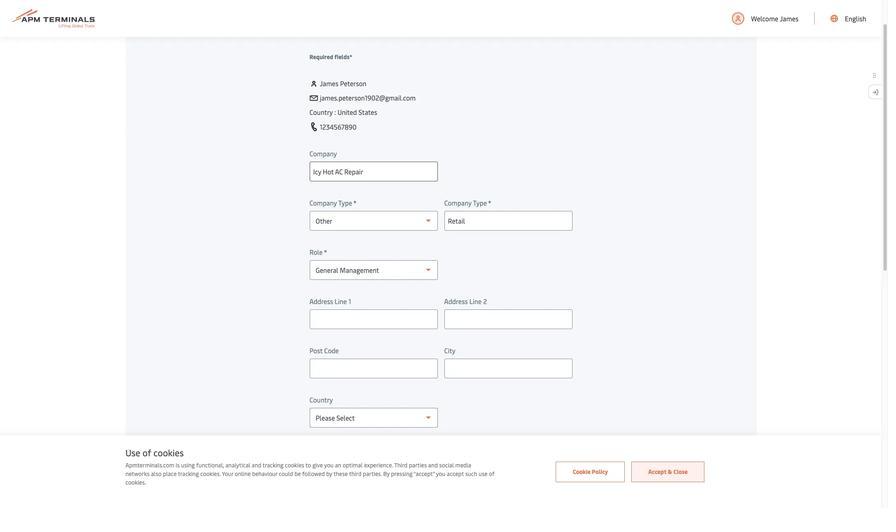 Task type: describe. For each thing, give the bounding box(es) containing it.
address for address line 1
[[310, 297, 333, 306]]

thanks for registering, please provide the below details to complete your account set-up
[[310, 10, 565, 36]]

0 horizontal spatial cookies
[[154, 447, 184, 460]]

to inside use of cookies apmterminals.com is using functional, analytical and tracking cookies to give you an optimal experience. third parties and social media networks also place tracking cookies. your online behaviour could be followed by these third parties. by pressing "accept" you accept such use of cookies.
[[306, 462, 311, 470]]

1 horizontal spatial *
[[354, 199, 357, 208]]

1 type from the left
[[338, 199, 352, 208]]

the
[[477, 10, 492, 23]]

alert
[[310, 474, 324, 483]]

2 company type * from the left
[[445, 199, 492, 208]]

your
[[354, 23, 373, 36]]

2
[[484, 297, 487, 306]]

place
[[163, 471, 177, 478]]

post code
[[310, 347, 339, 356]]

Post Code text field
[[310, 359, 438, 379]]

1 vertical spatial you
[[436, 471, 446, 478]]

such
[[466, 471, 477, 478]]

fields*
[[335, 53, 353, 61]]

english button
[[831, 0, 867, 37]]

1 horizontal spatial cookies
[[285, 462, 304, 470]]

below
[[494, 10, 521, 23]]

Company text field
[[310, 162, 438, 182]]

optimal
[[343, 462, 363, 470]]

functional,
[[196, 462, 224, 470]]

provide
[[442, 10, 475, 23]]

followed
[[302, 471, 325, 478]]

:
[[335, 108, 336, 117]]

2 type from the left
[[473, 199, 487, 208]]

third
[[349, 471, 362, 478]]

give
[[313, 462, 323, 470]]

is
[[176, 462, 180, 470]]

by
[[384, 471, 390, 478]]

role
[[310, 248, 323, 257]]

parties.
[[363, 471, 382, 478]]

use
[[126, 447, 140, 460]]

please
[[411, 10, 440, 23]]

account
[[376, 23, 411, 36]]

0 horizontal spatial you
[[324, 462, 334, 470]]

required fields*
[[310, 53, 353, 61]]

use of cookies apmterminals.com is using functional, analytical and tracking cookies to give you an optimal experience. third parties and social media networks also place tracking cookies. your online behaviour could be followed by these third parties. by pressing "accept" you accept such use of cookies.
[[126, 447, 495, 487]]

an
[[335, 462, 341, 470]]

"accept"
[[414, 471, 435, 478]]

james inside dropdown button
[[780, 14, 799, 23]]

behaviour
[[252, 471, 278, 478]]

1 vertical spatial tracking
[[178, 471, 199, 478]]

policy
[[592, 468, 608, 476]]

be
[[295, 471, 301, 478]]

&
[[668, 468, 673, 476]]

also
[[151, 471, 162, 478]]

address for address line 2
[[445, 297, 468, 306]]

country for country
[[310, 396, 333, 405]]

1 and from the left
[[252, 462, 262, 470]]

2 and from the left
[[429, 462, 438, 470]]

welcome james button
[[732, 0, 799, 37]]

james.peterson1902@gmail.com
[[320, 93, 416, 102]]

could
[[279, 471, 293, 478]]

0 horizontal spatial *
[[324, 248, 327, 257]]

accept
[[649, 468, 667, 476]]

2 horizontal spatial *
[[488, 199, 492, 208]]

close
[[674, 468, 688, 476]]

up
[[430, 23, 442, 36]]

registering,
[[359, 10, 409, 23]]



Task type: locate. For each thing, give the bounding box(es) containing it.
1 horizontal spatial cookies.
[[200, 471, 221, 478]]

to inside thanks for registering, please provide the below details to complete your account set-up
[[555, 10, 565, 23]]

0 vertical spatial you
[[324, 462, 334, 470]]

* down company text box
[[354, 199, 357, 208]]

you
[[324, 462, 334, 470], [436, 471, 446, 478]]

1 horizontal spatial type
[[473, 199, 487, 208]]

james right 'welcome'
[[780, 14, 799, 23]]

media
[[456, 462, 471, 470]]

set-
[[413, 23, 430, 36]]

cookies.
[[200, 471, 221, 478], [126, 479, 146, 487]]

cookies. down networks
[[126, 479, 146, 487]]

2 country from the top
[[310, 396, 333, 405]]

types
[[326, 474, 343, 483]]

Address Line 1 text field
[[310, 310, 438, 330]]

country : united states
[[310, 108, 377, 117]]

experience.
[[364, 462, 393, 470]]

1 horizontal spatial address
[[445, 297, 468, 306]]

0 horizontal spatial of
[[143, 447, 151, 460]]

0 horizontal spatial to
[[306, 462, 311, 470]]

by
[[326, 471, 332, 478]]

2 address from the left
[[445, 297, 468, 306]]

1 horizontal spatial of
[[489, 471, 495, 478]]

1 horizontal spatial to
[[555, 10, 565, 23]]

social
[[440, 462, 454, 470]]

1 address from the left
[[310, 297, 333, 306]]

1 vertical spatial of
[[489, 471, 495, 478]]

tracking down using
[[178, 471, 199, 478]]

cookie policy link
[[556, 462, 625, 483]]

accept
[[447, 471, 464, 478]]

required
[[310, 53, 333, 61]]

1
[[349, 297, 351, 306]]

of up the apmterminals.com
[[143, 447, 151, 460]]

states
[[359, 108, 377, 117]]

1 vertical spatial james
[[320, 79, 339, 88]]

you up by
[[324, 462, 334, 470]]

0 vertical spatial james
[[780, 14, 799, 23]]

networks
[[126, 471, 150, 478]]

0 horizontal spatial type
[[338, 199, 352, 208]]

Gate Operations checkbox
[[310, 504, 320, 509]]

for
[[344, 10, 357, 23]]

0 vertical spatial cookies.
[[200, 471, 221, 478]]

cookies up be
[[285, 462, 304, 470]]

tracking
[[263, 462, 284, 470], [178, 471, 199, 478]]

Company Type * text field
[[445, 211, 573, 231]]

post
[[310, 347, 323, 356]]

james left peterson
[[320, 79, 339, 88]]

country for country : united states
[[310, 108, 333, 117]]

City text field
[[445, 359, 573, 379]]

james peterson
[[320, 79, 367, 88]]

these
[[334, 471, 348, 478]]

complete
[[310, 23, 351, 36]]

line left 2
[[470, 297, 482, 306]]

online
[[235, 471, 251, 478]]

0 horizontal spatial company type *
[[310, 199, 357, 208]]

1 line from the left
[[335, 297, 347, 306]]

of
[[143, 447, 151, 460], [489, 471, 495, 478]]

0 horizontal spatial and
[[252, 462, 262, 470]]

use
[[479, 471, 488, 478]]

cookies up is
[[154, 447, 184, 460]]

Address Line 2 text field
[[445, 310, 573, 330]]

using
[[181, 462, 195, 470]]

line for 1
[[335, 297, 347, 306]]

country
[[310, 108, 333, 117], [310, 396, 333, 405]]

alert types
[[310, 474, 343, 483]]

line for 2
[[470, 297, 482, 306]]

company
[[310, 149, 337, 158], [310, 199, 337, 208], [445, 199, 472, 208]]

address
[[310, 297, 333, 306], [445, 297, 468, 306]]

apmterminals.com
[[126, 462, 174, 470]]

cookie policy
[[573, 468, 608, 476]]

parties
[[409, 462, 427, 470]]

1 horizontal spatial james
[[780, 14, 799, 23]]

united
[[338, 108, 357, 117]]

and
[[252, 462, 262, 470], [429, 462, 438, 470]]

and up behaviour
[[252, 462, 262, 470]]

of right "use"
[[489, 471, 495, 478]]

welcome
[[752, 14, 779, 23]]

address left 1
[[310, 297, 333, 306]]

2 line from the left
[[470, 297, 482, 306]]

1 company type * from the left
[[310, 199, 357, 208]]

third
[[394, 462, 408, 470]]

* up company type * text field
[[488, 199, 492, 208]]

to
[[555, 10, 565, 23], [306, 462, 311, 470]]

peterson
[[340, 79, 367, 88]]

1 horizontal spatial tracking
[[263, 462, 284, 470]]

1 horizontal spatial company type *
[[445, 199, 492, 208]]

cookie
[[573, 468, 591, 476]]

1 country from the top
[[310, 108, 333, 117]]

type
[[338, 199, 352, 208], [473, 199, 487, 208]]

address line 1
[[310, 297, 351, 306]]

address left 2
[[445, 297, 468, 306]]

thanks
[[310, 10, 341, 23]]

james
[[780, 14, 799, 23], [320, 79, 339, 88]]

Vessel Operations checkbox
[[310, 487, 320, 497]]

details
[[523, 10, 553, 23]]

accept & close
[[649, 468, 688, 476]]

to right "details"
[[555, 10, 565, 23]]

1 vertical spatial cookies.
[[126, 479, 146, 487]]

0 horizontal spatial tracking
[[178, 471, 199, 478]]

pressing
[[391, 471, 413, 478]]

code
[[324, 347, 339, 356]]

0 vertical spatial of
[[143, 447, 151, 460]]

1 horizontal spatial and
[[429, 462, 438, 470]]

address line 2
[[445, 297, 487, 306]]

* right role
[[324, 248, 327, 257]]

your
[[222, 471, 234, 478]]

0 horizontal spatial james
[[320, 79, 339, 88]]

analytical
[[226, 462, 250, 470]]

cookies. down functional,
[[200, 471, 221, 478]]

1 horizontal spatial you
[[436, 471, 446, 478]]

1 vertical spatial country
[[310, 396, 333, 405]]

0 vertical spatial tracking
[[263, 462, 284, 470]]

1 vertical spatial cookies
[[285, 462, 304, 470]]

cookies
[[154, 447, 184, 460], [285, 462, 304, 470]]

you down social
[[436, 471, 446, 478]]

role *
[[310, 248, 327, 257]]

line
[[335, 297, 347, 306], [470, 297, 482, 306]]

Please Select text field
[[310, 409, 438, 428]]

welcome james
[[752, 14, 799, 23]]

0 horizontal spatial cookies.
[[126, 479, 146, 487]]

0 vertical spatial country
[[310, 108, 333, 117]]

0 horizontal spatial address
[[310, 297, 333, 306]]

1234567890
[[320, 122, 357, 131]]

1 horizontal spatial line
[[470, 297, 482, 306]]

to left give
[[306, 462, 311, 470]]

line left 1
[[335, 297, 347, 306]]

company type *
[[310, 199, 357, 208], [445, 199, 492, 208]]

0 vertical spatial to
[[555, 10, 565, 23]]

0 vertical spatial cookies
[[154, 447, 184, 460]]

1 vertical spatial to
[[306, 462, 311, 470]]

tracking up behaviour
[[263, 462, 284, 470]]

*
[[354, 199, 357, 208], [488, 199, 492, 208], [324, 248, 327, 257]]

0 horizontal spatial line
[[335, 297, 347, 306]]

accept & close button
[[632, 462, 705, 483]]

city
[[445, 347, 456, 356]]

english
[[846, 14, 867, 23]]

and up the "accept"
[[429, 462, 438, 470]]



Task type: vqa. For each thing, say whether or not it's contained in the screenshot.
left and
yes



